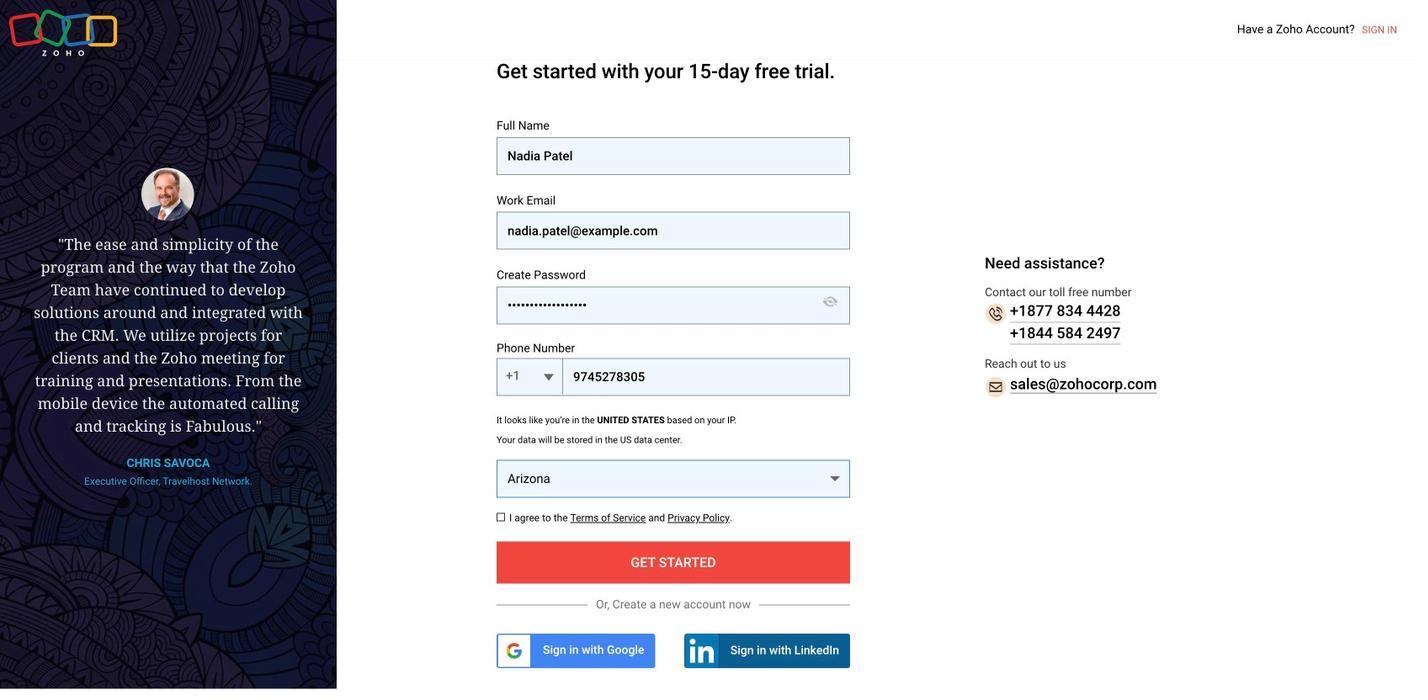 Task type: vqa. For each thing, say whether or not it's contained in the screenshot.
submit
yes



Task type: locate. For each thing, give the bounding box(es) containing it.
None submit
[[497, 542, 850, 584]]

Enter your email email field
[[497, 212, 850, 250]]

Enter password for your account password field
[[497, 287, 850, 325]]

Enter your name text field
[[497, 137, 850, 175]]



Task type: describe. For each thing, give the bounding box(es) containing it.
Enter your phone number text field
[[497, 358, 850, 396]]



